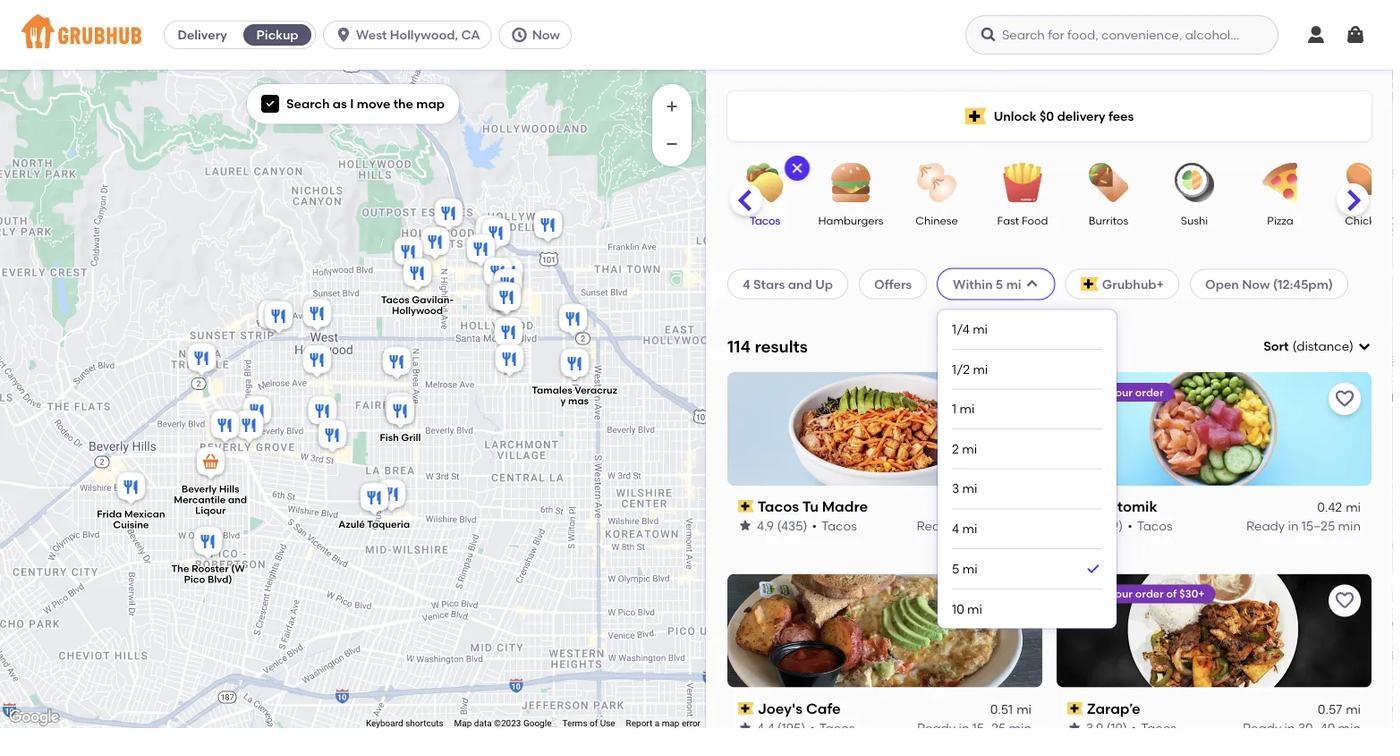 Task type: vqa. For each thing, say whether or not it's contained in the screenshot.
Avenue on the left of the page
no



Task type: locate. For each thing, give the bounding box(es) containing it.
mi up 10 mi
[[963, 562, 978, 577]]

chicken image
[[1335, 163, 1394, 202]]

1 vertical spatial 4
[[952, 521, 960, 537]]

tu
[[803, 498, 819, 515]]

unlock
[[994, 109, 1037, 124]]

1 horizontal spatial grubhub plus flag logo image
[[1081, 277, 1099, 291]]

unlock $0 delivery fees
[[994, 109, 1134, 124]]

1 vertical spatial of
[[590, 718, 598, 729]]

seaside burritos and tacos image
[[478, 215, 514, 255]]

1 horizontal spatial in
[[1288, 518, 1299, 533]]

star icon image for tacos
[[738, 519, 753, 533]]

keyboard shortcuts button
[[366, 717, 444, 729]]

$5 for pokitomik
[[1079, 386, 1091, 399]]

tacos gavilan- hollywood
[[381, 294, 454, 317]]

rooster
[[192, 563, 229, 575]]

0 horizontal spatial 5
[[952, 562, 960, 577]]

terms of use link
[[563, 718, 615, 729]]

terms
[[563, 718, 588, 729]]

gavilan-
[[412, 294, 454, 306]]

grubhub plus flag logo image for unlock $0 delivery fees
[[965, 108, 987, 125]]

1 vertical spatial grubhub plus flag logo image
[[1081, 277, 1099, 291]]

©2023
[[494, 718, 521, 729]]

0 horizontal spatial min
[[1009, 518, 1032, 533]]

grubhub plus flag logo image left grubhub+
[[1081, 277, 1099, 291]]

1 vertical spatial 5
[[952, 562, 960, 577]]

report a map error link
[[626, 718, 701, 729]]

the
[[171, 563, 189, 575]]

tacos inside tacos gavilan- hollywood
[[381, 294, 410, 306]]

now button
[[499, 21, 579, 49]]

0 horizontal spatial ready
[[917, 518, 956, 533]]

save this restaurant image down 15–25
[[1335, 590, 1356, 612]]

0 vertical spatial and
[[788, 276, 813, 292]]

grubhub plus flag logo image left unlock
[[965, 108, 987, 125]]

(9) • tacos
[[1107, 518, 1173, 533]]

save this restaurant image
[[1005, 388, 1027, 410], [1335, 388, 1356, 410], [1335, 590, 1356, 612]]

mercantile
[[174, 494, 226, 506]]

4 left stars
[[743, 276, 751, 292]]

madre
[[822, 498, 868, 515]]

1 vertical spatial map
[[662, 718, 680, 729]]

cactus taqueria #1 image
[[491, 315, 527, 354]]

tacos
[[750, 214, 781, 227], [381, 294, 410, 306], [758, 498, 799, 515], [822, 518, 857, 533], [1137, 518, 1173, 533]]

10–20
[[972, 518, 1006, 533]]

open
[[1206, 276, 1240, 292]]

los burritos image
[[463, 231, 499, 271]]

zarape hollywood hills image
[[431, 196, 467, 235]]

1 in from the left
[[959, 518, 969, 533]]

delivery
[[1058, 109, 1106, 124]]

(12:45pm)
[[1274, 276, 1334, 292]]

chinese image
[[906, 163, 968, 202]]

0 horizontal spatial now
[[532, 27, 560, 43]]

hollywood
[[392, 305, 443, 317]]

1 your from the top
[[1110, 386, 1133, 399]]

1 horizontal spatial map
[[662, 718, 680, 729]]

1 vertical spatial order
[[1136, 588, 1164, 601]]

1 horizontal spatial 4
[[952, 521, 960, 537]]

i
[[350, 96, 354, 111]]

min down "0.42 mi"
[[1339, 518, 1361, 533]]

0 vertical spatial now
[[532, 27, 560, 43]]

1/4 mi
[[952, 322, 988, 337]]

now
[[532, 27, 560, 43], [1243, 276, 1271, 292]]

mi for 1 mi
[[960, 402, 975, 417]]

$5
[[1079, 386, 1091, 399], [1079, 588, 1091, 601]]

0.12
[[991, 500, 1013, 515]]

1
[[952, 402, 957, 417]]

pokitomik
[[1087, 498, 1158, 515]]

mi right 10
[[968, 602, 983, 617]]

mi right "0.51"
[[1017, 702, 1032, 717]]

2 ready from the left
[[1247, 518, 1285, 533]]

0 horizontal spatial in
[[959, 518, 969, 533]]

in for tacos tu madre
[[959, 518, 969, 533]]

stache west hollywood image
[[184, 341, 220, 380]]

mi right 1/2
[[973, 362, 988, 377]]

mexican
[[124, 508, 165, 520]]

1/2
[[952, 362, 970, 377]]

taco star image
[[391, 234, 427, 273]]

hamburgers
[[819, 214, 884, 227]]

svg image inside west hollywood, ca button
[[335, 26, 353, 44]]

0 horizontal spatial •
[[812, 518, 817, 533]]

frida mexican cuisine image
[[113, 469, 149, 509]]

mi inside 5 mi option
[[963, 562, 978, 577]]

1/2 mi
[[952, 362, 988, 377]]

2 $5 from the top
[[1079, 588, 1091, 601]]

save this restaurant image right 1 mi
[[1005, 388, 1027, 410]]

and right liqour at the bottom left
[[228, 494, 247, 506]]

now right open
[[1243, 276, 1271, 292]]

15–25
[[1302, 518, 1336, 533]]

mi for 0.42 mi
[[1346, 500, 1361, 515]]

mi for 2 mi
[[962, 442, 978, 457]]

save this restaurant button down )
[[1329, 383, 1361, 415]]

and
[[788, 276, 813, 292], [228, 494, 247, 506]]

1 • from the left
[[812, 518, 817, 533]]

2 off from the top
[[1093, 588, 1108, 601]]

114
[[728, 337, 751, 356]]

0 horizontal spatial map
[[417, 96, 445, 111]]

None field
[[1264, 337, 1372, 356]]

fast food
[[998, 214, 1049, 227]]

2 your from the top
[[1110, 588, 1133, 601]]

off for pokitomik
[[1093, 386, 1108, 399]]

zarap'e
[[1087, 700, 1141, 718]]

star icon image
[[738, 519, 753, 533], [738, 721, 753, 729], [1068, 721, 1082, 729]]

0 vertical spatial $5
[[1079, 386, 1091, 399]]

mi for 0.57 mi
[[1346, 702, 1361, 717]]

0 horizontal spatial of
[[590, 718, 598, 729]]

chinese
[[916, 214, 958, 227]]

1 horizontal spatial of
[[1167, 588, 1177, 601]]

of
[[1167, 588, 1177, 601], [590, 718, 598, 729]]

offers
[[875, 276, 912, 292]]

tacos for tacos
[[750, 214, 781, 227]]

mas
[[568, 395, 589, 407]]

5 up 10
[[952, 562, 960, 577]]

save this restaurant button
[[1000, 383, 1032, 415], [1329, 383, 1361, 415], [1329, 585, 1361, 617]]

hollywood,
[[390, 27, 458, 43]]

delivery
[[178, 27, 227, 43]]

mi right within
[[1007, 276, 1022, 292]]

subscription pass image for pokitomik
[[1068, 500, 1084, 513]]

mi right 0.57
[[1346, 702, 1361, 717]]

1 vertical spatial $5
[[1079, 588, 1091, 601]]

the 3rd stop image
[[207, 408, 243, 447]]

west hollywood, ca button
[[323, 21, 499, 49]]

1 ready from the left
[[917, 518, 956, 533]]

subscription pass image left the tu
[[738, 500, 754, 513]]

1 horizontal spatial ready
[[1247, 518, 1285, 533]]

2 min from the left
[[1339, 518, 1361, 533]]

$30+
[[1180, 588, 1205, 601]]

0 vertical spatial grubhub plus flag logo image
[[965, 108, 987, 125]]

• down tacos tu madre
[[812, 518, 817, 533]]

0 vertical spatial off
[[1093, 386, 1108, 399]]

save this restaurant button down 15–25
[[1329, 585, 1361, 617]]

up
[[816, 276, 833, 292]]

of left use
[[590, 718, 598, 729]]

map right the
[[417, 96, 445, 111]]

ready left 15–25
[[1247, 518, 1285, 533]]

delivery button
[[165, 21, 240, 49]]

burritos image
[[1078, 163, 1140, 202]]

mi right "0.42"
[[1346, 500, 1361, 515]]

sushi
[[1181, 214, 1209, 227]]

mi for 10 mi
[[968, 602, 983, 617]]

in left 15–25
[[1288, 518, 1299, 533]]

data
[[474, 718, 492, 729]]

2 in from the left
[[1288, 518, 1299, 533]]

grubhub plus flag logo image
[[965, 108, 987, 125], [1081, 277, 1099, 291]]

tacos for tacos tu madre
[[758, 498, 799, 515]]

el cartel image
[[374, 477, 409, 516]]

min down 0.12 mi
[[1009, 518, 1032, 533]]

1 off from the top
[[1093, 386, 1108, 399]]

minus icon image
[[663, 135, 681, 153]]

mi right 1
[[960, 402, 975, 417]]

tacos left gavilan-
[[381, 294, 410, 306]]

joey's
[[758, 700, 803, 718]]

mi down 3 mi
[[963, 521, 978, 537]]

0 vertical spatial 5
[[996, 276, 1004, 292]]

list box
[[952, 310, 1103, 629]]

svg image
[[1345, 24, 1367, 46], [335, 26, 353, 44], [980, 26, 998, 44], [1025, 277, 1040, 291]]

1 horizontal spatial •
[[1128, 518, 1133, 533]]

tacos tu madre
[[758, 498, 868, 515]]

•
[[812, 518, 817, 533], [1128, 518, 1133, 533]]

subscription pass image left joey's
[[738, 703, 754, 715]]

1 vertical spatial and
[[228, 494, 247, 506]]

tacos up 4.9 (435)
[[758, 498, 799, 515]]

mi for 1/4 mi
[[973, 322, 988, 337]]

0 horizontal spatial grubhub plus flag logo image
[[965, 108, 987, 125]]

subscription pass image
[[738, 500, 754, 513], [1068, 500, 1084, 513], [738, 703, 754, 715], [1068, 703, 1084, 715]]

1 horizontal spatial min
[[1339, 518, 1361, 533]]

search as i move the map
[[286, 96, 445, 111]]

4 mi
[[952, 521, 978, 537]]

off
[[1093, 386, 1108, 399], [1093, 588, 1108, 601]]

5 inside option
[[952, 562, 960, 577]]

check icon image
[[1085, 560, 1103, 578]]

2 mi
[[952, 442, 978, 457]]

pizza
[[1268, 214, 1294, 227]]

svg image
[[1306, 24, 1327, 46], [511, 26, 529, 44], [265, 99, 276, 109], [790, 161, 805, 175], [1358, 339, 1372, 354]]

0 horizontal spatial 4
[[743, 276, 751, 292]]

subscription pass image left pokitomik
[[1068, 500, 1084, 513]]

1 vertical spatial your
[[1110, 588, 1133, 601]]

0.42
[[1318, 500, 1343, 515]]

min for tacos tu madre
[[1009, 518, 1032, 533]]

in left 10–20
[[959, 518, 969, 533]]

5 right within
[[996, 276, 1004, 292]]

sugar taco image
[[379, 344, 415, 384]]

of left $30+
[[1167, 588, 1177, 601]]

mi for 1/2 mi
[[973, 362, 988, 377]]

(435)
[[777, 518, 808, 533]]

save this restaurant image down )
[[1335, 388, 1356, 410]]

save this restaurant image for pokitomik
[[1335, 388, 1356, 410]]

fees
[[1109, 109, 1134, 124]]

subscription pass image left the zarap'e
[[1068, 703, 1084, 715]]

ready down 3
[[917, 518, 956, 533]]

the
[[394, 96, 414, 111]]

azulé taqueria image
[[357, 480, 392, 520]]

min
[[1009, 518, 1032, 533], [1339, 518, 1361, 533]]

ready for tacos tu madre
[[917, 518, 956, 533]]

min for pokitomik
[[1339, 518, 1361, 533]]

stars
[[754, 276, 785, 292]]

• right (9)
[[1128, 518, 1133, 533]]

4
[[743, 276, 751, 292], [952, 521, 960, 537]]

tacos image
[[734, 163, 797, 202]]

and left up
[[788, 276, 813, 292]]

sort ( distance )
[[1264, 339, 1354, 354]]

map right a
[[662, 718, 680, 729]]

0 horizontal spatial and
[[228, 494, 247, 506]]

in for pokitomik
[[1288, 518, 1299, 533]]

1 min from the left
[[1009, 518, 1032, 533]]

0 vertical spatial 4
[[743, 276, 751, 292]]

map region
[[0, 0, 871, 729]]

mi right 0.12
[[1017, 500, 1032, 515]]

la numero uno image
[[489, 280, 525, 319]]

0 vertical spatial your
[[1110, 386, 1133, 399]]

1 horizontal spatial now
[[1243, 276, 1271, 292]]

1 horizontal spatial 5
[[996, 276, 1004, 292]]

ready in 10–20 min
[[917, 518, 1032, 533]]

asparagus pizza image
[[472, 213, 508, 252]]

mi right the 2
[[962, 442, 978, 457]]

mi right 3
[[963, 482, 978, 497]]

4 left 10–20
[[952, 521, 960, 537]]

now right ca
[[532, 27, 560, 43]]

mi right 1/4
[[973, 322, 988, 337]]

2 order from the top
[[1136, 588, 1164, 601]]

1 $5 from the top
[[1079, 386, 1091, 399]]

tacos down 'tacos' image
[[750, 214, 781, 227]]

1 order from the top
[[1136, 386, 1164, 399]]

tamales
[[532, 385, 573, 397]]

the rooster (w pico blvd) image
[[190, 524, 226, 563]]

0.51 mi
[[991, 702, 1032, 717]]

1 vertical spatial off
[[1093, 588, 1108, 601]]

save this restaurant image for zarap'e
[[1335, 590, 1356, 612]]

0 vertical spatial order
[[1136, 386, 1164, 399]]

subscription pass image for tacos tu madre
[[738, 500, 754, 513]]



Task type: describe. For each thing, give the bounding box(es) containing it.
west
[[356, 27, 387, 43]]

ca
[[461, 27, 480, 43]]

mi for 5 mi
[[963, 562, 978, 577]]

now inside 'now' button
[[532, 27, 560, 43]]

grubhub plus flag logo image for grubhub+
[[1081, 277, 1099, 291]]

chipotle image
[[491, 255, 527, 294]]

0 vertical spatial of
[[1167, 588, 1177, 601]]

• tacos
[[812, 518, 857, 533]]

2
[[952, 442, 959, 457]]

el zarape vine image
[[490, 266, 526, 306]]

tamales veracruz y mas image
[[557, 346, 593, 385]]

$5 for zarap'e
[[1079, 588, 1091, 601]]

4 stars and up
[[743, 276, 833, 292]]

save this restaurant button for zarap'e
[[1329, 585, 1361, 617]]

114 results
[[728, 337, 808, 356]]

your for pokitomik
[[1110, 386, 1133, 399]]

4 for 4 mi
[[952, 521, 960, 537]]

doomie's nextmex image
[[485, 279, 520, 318]]

cuisine
[[113, 519, 149, 531]]

tacos down the madre
[[822, 518, 857, 533]]

tacos for tacos gavilan- hollywood
[[381, 294, 410, 306]]

fish
[[380, 432, 399, 444]]

sabor mexicano image
[[555, 301, 591, 341]]

el delicioso mexican and american food image
[[486, 280, 522, 319]]

hamburgers image
[[820, 163, 883, 202]]

azulé taqueria
[[338, 519, 410, 531]]

tacos gavilan-hollywood image
[[400, 256, 435, 295]]

$5 off your order of $30+
[[1079, 588, 1205, 601]]

10
[[952, 602, 965, 617]]

2 • from the left
[[1128, 518, 1133, 533]]

order for pokitomik
[[1136, 386, 1164, 399]]

fast food image
[[992, 163, 1054, 202]]

tacos tu madre logo image
[[728, 372, 1043, 486]]

none field containing sort
[[1264, 337, 1372, 356]]

beverly
[[182, 483, 217, 495]]

save this restaurant button for pokitomik
[[1329, 383, 1361, 415]]

baja fresh image
[[231, 408, 267, 447]]

4 for 4 stars and up
[[743, 276, 751, 292]]

taco bell image
[[239, 393, 275, 433]]

grill
[[401, 432, 421, 444]]

pickup
[[257, 27, 299, 43]]

svg image inside 'now' button
[[511, 26, 529, 44]]

0.51
[[991, 702, 1013, 717]]

fish grill image
[[383, 393, 418, 433]]

pickup button
[[240, 21, 315, 49]]

0.57
[[1318, 702, 1343, 717]]

Search for food, convenience, alcohol... search field
[[966, 15, 1279, 55]]

marmalade cafe (farmers market) image
[[315, 418, 350, 457]]

subscription pass image for zarap'e
[[1068, 703, 1084, 715]]

off for zarap'e
[[1093, 588, 1108, 601]]

$0
[[1040, 109, 1055, 124]]

google
[[524, 718, 552, 729]]

benito's taco shop image
[[305, 393, 341, 433]]

zarap'e logo image
[[1057, 574, 1372, 688]]

(
[[1293, 339, 1297, 354]]

joey's cafe logo image
[[728, 574, 1043, 688]]

ready for pokitomik
[[1247, 518, 1285, 533]]

star icon image for joey's
[[738, 721, 753, 729]]

hills
[[219, 483, 239, 495]]

search
[[286, 96, 330, 111]]

order for zarap'e
[[1136, 588, 1164, 601]]

0.12 mi
[[991, 500, 1032, 515]]

results
[[755, 337, 808, 356]]

burritos
[[1089, 214, 1129, 227]]

within 5 mi
[[953, 276, 1022, 292]]

más veggies vegan taqueria image
[[480, 255, 516, 294]]

veracruz
[[575, 385, 618, 397]]

move
[[357, 96, 391, 111]]

chicken
[[1345, 214, 1388, 227]]

tamales veracruz y mas
[[532, 385, 618, 407]]

1 mi
[[952, 402, 975, 417]]

subscription pass image for joey's cafe
[[738, 703, 754, 715]]

taqueria
[[367, 519, 410, 531]]

tacos 1986 beverly image
[[382, 390, 418, 429]]

save this restaurant button right 1 mi
[[1000, 383, 1032, 415]]

main navigation navigation
[[0, 0, 1394, 70]]

pizza image
[[1250, 163, 1312, 202]]

)
[[1350, 339, 1354, 354]]

1/4
[[952, 322, 970, 337]]

mi for 0.51 mi
[[1017, 702, 1032, 717]]

azulé
[[338, 519, 365, 531]]

1 horizontal spatial and
[[788, 276, 813, 292]]

sushi image
[[1164, 163, 1226, 202]]

blvd)
[[208, 574, 232, 586]]

tacos neza image
[[418, 224, 453, 264]]

y
[[561, 395, 566, 407]]

and inside 'beverly hills mercantile and liqour frida mexican cuisine'
[[228, 494, 247, 506]]

cafe
[[806, 700, 841, 718]]

keyboard shortcuts
[[366, 718, 444, 729]]

map data ©2023 google
[[454, 718, 552, 729]]

sort
[[1264, 339, 1289, 354]]

la flama hollywood image
[[492, 341, 528, 381]]

terms of use
[[563, 718, 615, 729]]

ready in 15–25 min
[[1247, 518, 1361, 533]]

report
[[626, 718, 653, 729]]

la villita cantina image
[[530, 207, 566, 247]]

0 vertical spatial map
[[417, 96, 445, 111]]

report a map error
[[626, 718, 701, 729]]

frida
[[97, 508, 122, 520]]

use
[[600, 718, 615, 729]]

fast
[[998, 214, 1020, 227]]

4.9
[[757, 518, 774, 533]]

mi for 4 mi
[[963, 521, 978, 537]]

open now (12:45pm)
[[1206, 276, 1334, 292]]

shortcuts
[[406, 718, 444, 729]]

pokitomik image
[[299, 342, 335, 382]]

as
[[333, 96, 347, 111]]

10 mi
[[952, 602, 983, 617]]

3 mi
[[952, 482, 978, 497]]

food
[[1022, 214, 1049, 227]]

3
[[952, 482, 960, 497]]

pico
[[184, 574, 205, 586]]

1 vertical spatial now
[[1243, 276, 1271, 292]]

plus icon image
[[663, 98, 681, 115]]

joey's cafe image
[[261, 299, 297, 338]]

5 mi option
[[952, 550, 1103, 590]]

list box containing 1/4 mi
[[952, 310, 1103, 629]]

mi for 0.12 mi
[[1017, 500, 1032, 515]]

google image
[[4, 706, 64, 729]]

a
[[655, 718, 660, 729]]

west hollywood, ca
[[356, 27, 480, 43]]

beverly hills mercantile and liqour frida mexican cuisine
[[97, 483, 247, 531]]

4.9 (435)
[[757, 518, 808, 533]]

0.42 mi
[[1318, 500, 1361, 515]]

zarap'e image
[[255, 298, 290, 337]]

grubhub+
[[1103, 276, 1165, 292]]

mi for 3 mi
[[963, 482, 978, 497]]

(9)
[[1107, 518, 1123, 533]]

tacos tu madre image
[[299, 296, 335, 335]]

tacos down pokitomik
[[1137, 518, 1173, 533]]

5 mi
[[952, 562, 978, 577]]

your for zarap'e
[[1110, 588, 1133, 601]]

pokitomik  logo image
[[1057, 372, 1372, 486]]

beverly hills mercantile and liqour image
[[193, 444, 229, 484]]



